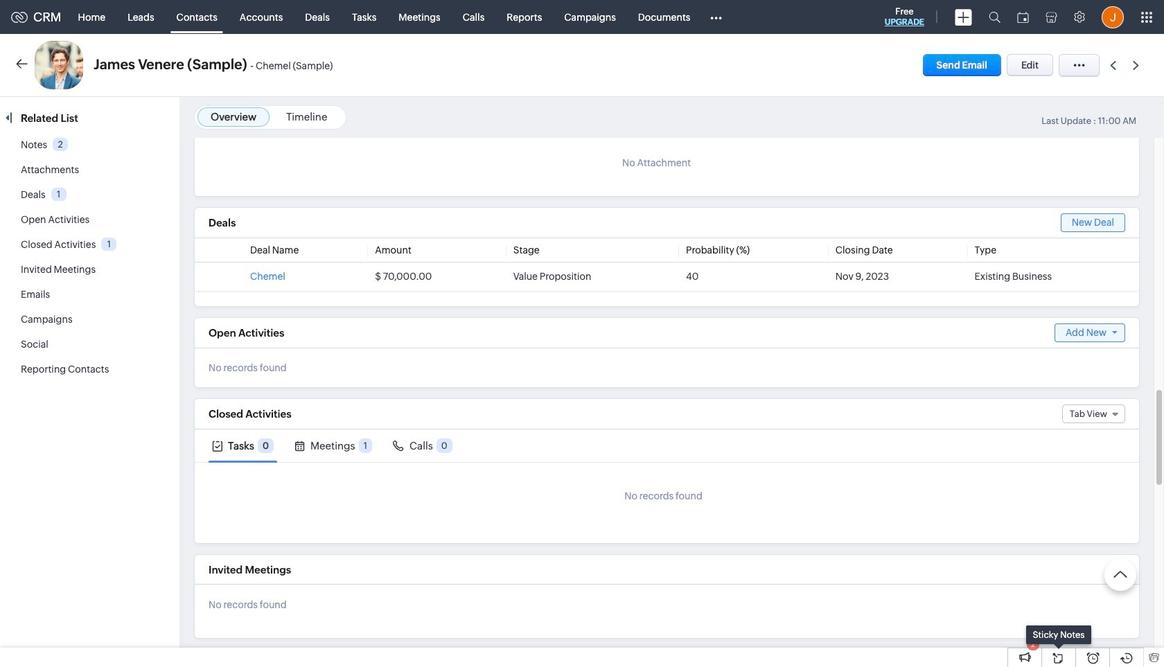 Task type: vqa. For each thing, say whether or not it's contained in the screenshot.
Search TEXT FIELD
no



Task type: locate. For each thing, give the bounding box(es) containing it.
create menu image
[[955, 9, 972, 25]]

calendar image
[[1017, 11, 1029, 23]]

None field
[[1062, 405, 1125, 423]]

1 tab from the left
[[209, 430, 277, 462]]

search image
[[989, 11, 1001, 23]]

3 tab from the left
[[389, 430, 456, 462]]

Other Modules field
[[702, 6, 731, 28]]

1 horizontal spatial tab
[[291, 430, 376, 462]]

0 horizontal spatial tab
[[209, 430, 277, 462]]

create menu element
[[947, 0, 980, 34]]

tab
[[209, 430, 277, 462], [291, 430, 376, 462], [389, 430, 456, 462]]

tab list
[[195, 430, 1139, 463]]

search element
[[980, 0, 1009, 34]]

2 horizontal spatial tab
[[389, 430, 456, 462]]

previous record image
[[1110, 61, 1116, 70]]



Task type: describe. For each thing, give the bounding box(es) containing it.
2 tab from the left
[[291, 430, 376, 462]]

next record image
[[1133, 61, 1142, 70]]

logo image
[[11, 11, 28, 23]]

profile element
[[1093, 0, 1132, 34]]

profile image
[[1102, 6, 1124, 28]]



